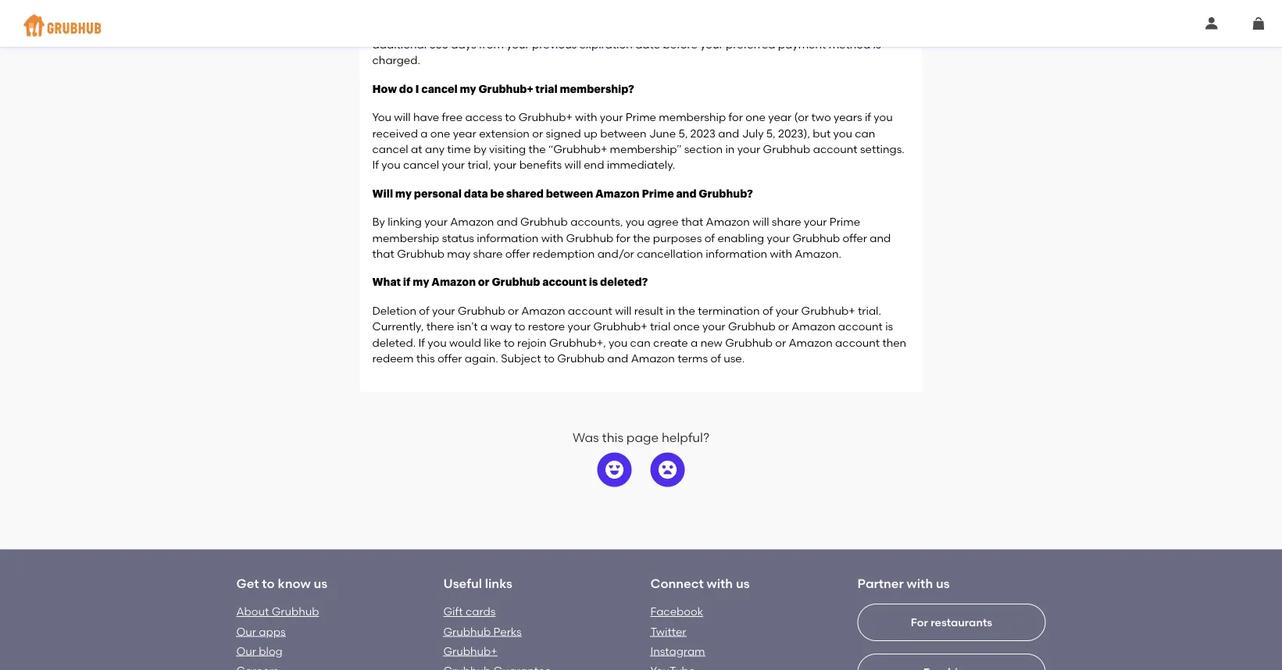 Task type: vqa. For each thing, say whether or not it's contained in the screenshot.


Task type: describe. For each thing, give the bounding box(es) containing it.
restore
[[528, 320, 565, 334]]

grubhub?
[[699, 188, 754, 199]]

grubhub logo image
[[23, 10, 102, 41]]

apps
[[259, 625, 286, 639]]

your up grubhub+,
[[568, 320, 591, 334]]

about grubhub link
[[237, 606, 319, 619]]

by
[[474, 142, 487, 156]]

to right like
[[504, 336, 515, 349]]

your up expiration
[[594, 22, 617, 35]]

1 5, from the left
[[679, 127, 688, 140]]

your right 'from'
[[507, 38, 530, 51]]

your down july
[[738, 142, 761, 156]]

for inside you will have free access to grubhub+ with your prime membership for one year (or two years if you received a one year extension or signed up between june 5, 2023 and july 5, 2023), but you can cancel at any time by visiting the "grubhub+ membership" section in your grubhub account settings. if you cancel your trial, your benefits will end immediately.
[[729, 111, 743, 124]]

1 vertical spatial year
[[769, 111, 792, 124]]

charged.
[[373, 54, 421, 67]]

will inside if you have received a 1-year extension on your grubhub+ amazon prime trial, you will have an additional 365 days from your previous expiration date before your preferred payment method is charged.
[[806, 22, 822, 35]]

currently,
[[373, 320, 424, 334]]

grubhub up way
[[492, 277, 541, 288]]

membership"
[[610, 142, 682, 156]]

deletion
[[373, 304, 417, 318]]

deleted?
[[601, 277, 648, 288]]

you up 'additional'
[[382, 22, 401, 35]]

access
[[466, 111, 503, 124]]

to right way
[[515, 320, 526, 334]]

trial,
[[468, 158, 491, 172]]

to down rejoin
[[544, 352, 555, 365]]

if inside deletion of your grubhub or amazon account will result in the termination of your grubhub+ trial. currently, there isn't a way to restore your grubhub+ trial once your grubhub or amazon account is deleted. if you would like to rejoin grubhub+, you can create a new grubhub or amazon account then redeem this offer again. subject to grubhub and amazon terms of use.
[[419, 336, 425, 349]]

shared
[[507, 188, 544, 199]]

time
[[447, 142, 471, 156]]

0 horizontal spatial is
[[589, 277, 598, 288]]

know
[[278, 576, 311, 591]]

of down new
[[711, 352, 722, 365]]

this inside deletion of your grubhub or amazon account will result in the termination of your grubhub+ trial. currently, there isn't a way to restore your grubhub+ trial once your grubhub or amazon account is deleted. if you would like to rejoin grubhub+, you can create a new grubhub or amazon account then redeem this offer again. subject to grubhub and amazon terms of use.
[[417, 352, 435, 365]]

grubhub down termination
[[729, 320, 776, 334]]

free
[[442, 111, 463, 124]]

twitter
[[651, 625, 687, 639]]

prime up agree
[[642, 188, 674, 199]]

and up agree
[[677, 188, 697, 199]]

preferred
[[726, 38, 776, 51]]

a up terms
[[691, 336, 698, 349]]

your right the enabling
[[767, 231, 790, 245]]

will inside by linking your amazon and grubhub accounts, you agree that amazon will share your prime membership status information with grubhub for the purposes of enabling your grubhub offer and that grubhub may share offer redemption and/or cancellation information with amazon.
[[753, 215, 770, 229]]

your up status
[[425, 215, 448, 229]]

connect with us
[[651, 576, 750, 591]]

"grubhub+
[[549, 142, 608, 156]]

the inside by linking your amazon and grubhub accounts, you agree that amazon will share your prime membership status information with grubhub for the purposes of enabling your grubhub offer and that grubhub may share offer redemption and/or cancellation information with amazon.
[[633, 231, 651, 245]]

365
[[430, 38, 449, 51]]

your right termination
[[776, 304, 799, 318]]

will my personal data be shared between amazon prime and grubhub?
[[373, 188, 754, 199]]

your right before on the right
[[701, 38, 724, 51]]

there
[[427, 320, 455, 334]]

2 our from the top
[[237, 645, 256, 658]]

0 horizontal spatial year
[[453, 127, 477, 140]]

instagram link
[[651, 645, 706, 658]]

deletion of your grubhub or amazon account will result in the termination of your grubhub+ trial. currently, there isn't a way to restore your grubhub+ trial once your grubhub or amazon account is deleted. if you would like to rejoin grubhub+, you can create a new grubhub or amazon account then redeem this offer again. subject to grubhub and amazon terms of use.
[[373, 304, 907, 365]]

with up for
[[907, 576, 934, 591]]

agree
[[648, 215, 679, 229]]

1 horizontal spatial that
[[682, 215, 704, 229]]

us for partner with us
[[937, 576, 950, 591]]

2023
[[691, 127, 716, 140]]

useful links
[[444, 576, 513, 591]]

a inside if you have received a 1-year extension on your grubhub+ amazon prime trial, you will have an additional 365 days from your previous expiration date before your preferred payment method is charged.
[[480, 22, 488, 35]]

result
[[635, 304, 664, 318]]

useful
[[444, 576, 482, 591]]

grubhub down accounts,
[[566, 231, 614, 245]]

your down visiting
[[494, 158, 517, 172]]

1 our from the top
[[237, 625, 256, 639]]

grubhub inside gift cards grubhub perks grubhub+
[[444, 625, 491, 639]]

for restaurants link
[[858, 604, 1046, 671]]

settings.
[[861, 142, 905, 156]]

accounts,
[[571, 215, 623, 229]]

twitter link
[[651, 625, 687, 639]]

will right the you
[[394, 111, 411, 124]]

a right the 'isn't'
[[481, 320, 488, 334]]

membership?
[[560, 84, 635, 94]]

about grubhub our apps our                                     blog
[[237, 606, 319, 658]]

this page was not helpful image
[[659, 461, 677, 480]]

prime inside if you have received a 1-year extension on your grubhub+ amazon prime trial, you will have an additional 365 days from your previous expiration date before your preferred payment method is charged.
[[723, 22, 754, 35]]

on
[[578, 22, 591, 35]]

if inside if you have received a 1-year extension on your grubhub+ amazon prime trial, you will have an additional 365 days from your previous expiration date before your preferred payment method is charged.
[[373, 22, 379, 35]]

subject
[[501, 352, 541, 365]]

connect
[[651, 576, 704, 591]]

end
[[584, 158, 605, 172]]

like
[[484, 336, 501, 349]]

get
[[237, 576, 259, 591]]

grubhub inside you will have free access to grubhub+ with your prime membership for one year (or two years if you received a one year extension or signed up between june 5, 2023 and july 5, 2023), but you can cancel at any time by visiting the "grubhub+ membership" section in your grubhub account settings. if you cancel your trial, your benefits will end immediately.
[[764, 142, 811, 156]]

was
[[573, 430, 599, 446]]

of right termination
[[763, 304, 774, 318]]

an
[[853, 22, 867, 35]]

by linking your amazon and grubhub accounts, you agree that amazon will share your prime membership status information with grubhub for the purposes of enabling your grubhub offer and that grubhub may share offer redemption and/or cancellation information with amazon.
[[373, 215, 892, 261]]

2 5, from the left
[[767, 127, 776, 140]]

from
[[479, 38, 504, 51]]

up
[[584, 127, 598, 140]]

grubhub+ inside you will have free access to grubhub+ with your prime membership for one year (or two years if you received a one year extension or signed up between june 5, 2023 and july 5, 2023), but you can cancel at any time by visiting the "grubhub+ membership" section in your grubhub account settings. if you cancel your trial, your benefits will end immediately.
[[519, 111, 573, 124]]

grubhub up the 'isn't'
[[458, 304, 506, 318]]

received inside you will have free access to grubhub+ with your prime membership for one year (or two years if you received a one year extension or signed up between june 5, 2023 and july 5, 2023), but you can cancel at any time by visiting the "grubhub+ membership" section in your grubhub account settings. if you cancel your trial, your benefits will end immediately.
[[373, 127, 418, 140]]

0 horizontal spatial if
[[403, 277, 411, 288]]

with left 'amazon.'
[[771, 247, 793, 261]]

you up payment
[[784, 22, 803, 35]]

of inside by linking your amazon and grubhub accounts, you agree that amazon will share your prime membership status information with grubhub for the purposes of enabling your grubhub offer and that grubhub may share offer redemption and/or cancellation information with amazon.
[[705, 231, 715, 245]]

1 us from the left
[[314, 576, 328, 591]]

get to know us
[[237, 576, 328, 591]]

grubhub down linking
[[397, 247, 445, 261]]

immediately.
[[607, 158, 676, 172]]

you inside by linking your amazon and grubhub accounts, you agree that amazon will share your prime membership status information with grubhub for the purposes of enabling your grubhub offer and that grubhub may share offer redemption and/or cancellation information with amazon.
[[626, 215, 645, 229]]

once
[[674, 320, 700, 334]]

trial.
[[858, 304, 882, 318]]

restaurants
[[931, 616, 993, 630]]

page
[[627, 430, 659, 446]]

for inside by linking your amazon and grubhub accounts, you agree that amazon will share your prime membership status information with grubhub for the purposes of enabling your grubhub offer and that grubhub may share offer redemption and/or cancellation information with amazon.
[[616, 231, 631, 245]]

you up "settings."
[[874, 111, 893, 124]]

any
[[425, 142, 445, 156]]

2 vertical spatial my
[[413, 277, 430, 288]]

may
[[447, 247, 471, 261]]

grubhub up 'amazon.'
[[793, 231, 841, 245]]

previous
[[532, 38, 577, 51]]

new
[[701, 336, 723, 349]]

helpful?
[[662, 430, 710, 446]]

to right the get
[[262, 576, 275, 591]]

personal
[[414, 188, 462, 199]]

grubhub+ left trial. at the right top
[[802, 304, 856, 318]]

for restaurants
[[911, 616, 993, 630]]

have for additional
[[403, 22, 429, 35]]

amazon inside if you have received a 1-year extension on your grubhub+ amazon prime trial, you will have an additional 365 days from your previous expiration date before your preferred payment method is charged.
[[676, 22, 720, 35]]

to inside you will have free access to grubhub+ with your prime membership for one year (or two years if you received a one year extension or signed up between june 5, 2023 and july 5, 2023), but you can cancel at any time by visiting the "grubhub+ membership" section in your grubhub account settings. if you cancel your trial, your benefits will end immediately.
[[505, 111, 516, 124]]

data
[[464, 188, 488, 199]]

benefits
[[520, 158, 562, 172]]

but
[[813, 127, 831, 140]]

and up trial. at the right top
[[870, 231, 892, 245]]

you down years at the right top of page
[[834, 127, 853, 140]]

if you have received a 1-year extension on your grubhub+ amazon prime trial, you will have an additional 365 days from your previous expiration date before your preferred payment method is charged.
[[373, 22, 882, 67]]

with right the connect
[[707, 576, 733, 591]]

use.
[[724, 352, 745, 365]]

grubhub+,
[[550, 336, 606, 349]]

trial,
[[756, 22, 781, 35]]

you
[[373, 111, 392, 124]]

you right grubhub+,
[[609, 336, 628, 349]]

you down there
[[428, 336, 447, 349]]

of up there
[[419, 304, 430, 318]]

us for connect with us
[[736, 576, 750, 591]]

0 horizontal spatial my
[[396, 188, 412, 199]]

our                                     blog link
[[237, 645, 283, 658]]

i
[[416, 84, 419, 94]]

two
[[812, 111, 832, 124]]

membership inside you will have free access to grubhub+ with your prime membership for one year (or two years if you received a one year extension or signed up between june 5, 2023 and july 5, 2023), but you can cancel at any time by visiting the "grubhub+ membership" section in your grubhub account settings. if you cancel your trial, your benefits will end immediately.
[[659, 111, 726, 124]]

years
[[834, 111, 863, 124]]

section
[[685, 142, 723, 156]]



Task type: locate. For each thing, give the bounding box(es) containing it.
0 horizontal spatial 5,
[[679, 127, 688, 140]]

1 vertical spatial this
[[602, 430, 624, 446]]

0 horizontal spatial small image
[[1206, 17, 1219, 30]]

gift cards link
[[444, 606, 496, 619]]

0 horizontal spatial that
[[373, 247, 395, 261]]

isn't
[[457, 320, 478, 334]]

0 horizontal spatial the
[[529, 142, 546, 156]]

1 vertical spatial if
[[403, 277, 411, 288]]

0 vertical spatial is
[[874, 38, 882, 51]]

extension up visiting
[[479, 127, 530, 140]]

information up what if my amazon or grubhub account is deleted?
[[477, 231, 539, 245]]

redemption
[[533, 247, 595, 261]]

rejoin
[[518, 336, 547, 349]]

0 horizontal spatial one
[[431, 127, 451, 140]]

2 vertical spatial if
[[419, 336, 425, 349]]

our apps link
[[237, 625, 286, 639]]

june
[[650, 127, 676, 140]]

your up new
[[703, 320, 726, 334]]

received inside if you have received a 1-year extension on your grubhub+ amazon prime trial, you will have an additional 365 days from your previous expiration date before your preferred payment method is charged.
[[432, 22, 478, 35]]

blog
[[259, 645, 283, 658]]

grubhub+ up access on the top left of the page
[[479, 84, 534, 94]]

and left terms
[[608, 352, 629, 365]]

2 us from the left
[[736, 576, 750, 591]]

gift cards grubhub perks grubhub+
[[444, 606, 522, 658]]

1 vertical spatial membership
[[373, 231, 440, 245]]

perks
[[494, 625, 522, 639]]

1 horizontal spatial membership
[[659, 111, 726, 124]]

will
[[806, 22, 822, 35], [394, 111, 411, 124], [565, 158, 582, 172], [753, 215, 770, 229], [615, 304, 632, 318]]

a up at on the left of the page
[[421, 127, 428, 140]]

2 horizontal spatial year
[[769, 111, 792, 124]]

grubhub
[[764, 142, 811, 156], [521, 215, 568, 229], [566, 231, 614, 245], [793, 231, 841, 245], [397, 247, 445, 261], [492, 277, 541, 288], [458, 304, 506, 318], [729, 320, 776, 334], [726, 336, 773, 349], [558, 352, 605, 365], [272, 606, 319, 619], [444, 625, 491, 639]]

0 horizontal spatial us
[[314, 576, 328, 591]]

0 vertical spatial the
[[529, 142, 546, 156]]

2 vertical spatial offer
[[438, 352, 462, 365]]

be
[[491, 188, 504, 199]]

grubhub+ down result
[[594, 320, 648, 334]]

cancellation
[[637, 247, 704, 261]]

year inside if you have received a 1-year extension on your grubhub+ amazon prime trial, you will have an additional 365 days from your previous expiration date before your preferred payment method is charged.
[[499, 22, 522, 35]]

what if my amazon or grubhub account is deleted?
[[373, 277, 648, 288]]

in right 'section'
[[726, 142, 735, 156]]

1 vertical spatial is
[[589, 277, 598, 288]]

your up there
[[432, 304, 455, 318]]

share right the may
[[473, 247, 503, 261]]

will up payment
[[806, 22, 822, 35]]

1 vertical spatial received
[[373, 127, 418, 140]]

prime up 'amazon.'
[[830, 215, 861, 229]]

if inside you will have free access to grubhub+ with your prime membership for one year (or two years if you received a one year extension or signed up between june 5, 2023 and july 5, 2023), but you can cancel at any time by visiting the "grubhub+ membership" section in your grubhub account settings. if you cancel your trial, your benefits will end immediately.
[[373, 158, 379, 172]]

additional
[[373, 38, 427, 51]]

have up the method
[[825, 22, 851, 35]]

amazon
[[676, 22, 720, 35], [596, 188, 640, 199], [450, 215, 494, 229], [706, 215, 750, 229], [432, 277, 476, 288], [522, 304, 566, 318], [792, 320, 836, 334], [789, 336, 833, 349], [631, 352, 675, 365]]

grubhub inside about grubhub our apps our                                     blog
[[272, 606, 319, 619]]

2 vertical spatial is
[[886, 320, 894, 334]]

would
[[450, 336, 481, 349]]

1 horizontal spatial small image
[[1253, 17, 1266, 30]]

then
[[883, 336, 907, 349]]

this page was helpful image
[[606, 461, 624, 480]]

extension inside if you have received a 1-year extension on your grubhub+ amazon prime trial, you will have an additional 365 days from your previous expiration date before your preferred payment method is charged.
[[525, 22, 575, 35]]

0 vertical spatial trial
[[536, 84, 558, 94]]

method
[[829, 38, 871, 51]]

termination
[[698, 304, 760, 318]]

grubhub+ inside if you have received a 1-year extension on your grubhub+ amazon prime trial, you will have an additional 365 days from your previous expiration date before your preferred payment method is charged.
[[620, 22, 674, 35]]

cancel down at on the left of the page
[[403, 158, 440, 172]]

purposes
[[654, 231, 702, 245]]

is right the method
[[874, 38, 882, 51]]

us
[[314, 576, 328, 591], [736, 576, 750, 591], [937, 576, 950, 591]]

to
[[505, 111, 516, 124], [515, 320, 526, 334], [504, 336, 515, 349], [544, 352, 555, 365], [262, 576, 275, 591]]

0 horizontal spatial received
[[373, 127, 418, 140]]

0 vertical spatial if
[[373, 22, 379, 35]]

partner with us
[[858, 576, 950, 591]]

1 horizontal spatial if
[[865, 111, 872, 124]]

deleted.
[[373, 336, 416, 349]]

will inside deletion of your grubhub or amazon account will result in the termination of your grubhub+ trial. currently, there isn't a way to restore your grubhub+ trial once your grubhub or amazon account is deleted. if you would like to rejoin grubhub+, you can create a new grubhub or amazon account then redeem this offer again. subject to grubhub and amazon terms of use.
[[615, 304, 632, 318]]

1 vertical spatial share
[[473, 247, 503, 261]]

1 vertical spatial trial
[[650, 320, 671, 334]]

way
[[491, 320, 512, 334]]

with inside you will have free access to grubhub+ with your prime membership for one year (or two years if you received a one year extension or signed up between june 5, 2023 and july 5, 2023), but you can cancel at any time by visiting the "grubhub+ membership" section in your grubhub account settings. if you cancel your trial, your benefits will end immediately.
[[575, 111, 598, 124]]

0 horizontal spatial membership
[[373, 231, 440, 245]]

trial inside deletion of your grubhub or amazon account will result in the termination of your grubhub+ trial. currently, there isn't a way to restore your grubhub+ trial once your grubhub or amazon account is deleted. if you would like to rejoin grubhub+, you can create a new grubhub or amazon account then redeem this offer again. subject to grubhub and amazon terms of use.
[[650, 320, 671, 334]]

0 vertical spatial one
[[746, 111, 766, 124]]

0 vertical spatial in
[[726, 142, 735, 156]]

1 vertical spatial information
[[706, 247, 768, 261]]

year up time
[[453, 127, 477, 140]]

terms
[[678, 352, 708, 365]]

can left create
[[631, 336, 651, 349]]

1 vertical spatial extension
[[479, 127, 530, 140]]

us right the connect
[[736, 576, 750, 591]]

for
[[729, 111, 743, 124], [616, 231, 631, 245]]

0 vertical spatial our
[[237, 625, 256, 639]]

date
[[636, 38, 661, 51]]

information down the enabling
[[706, 247, 768, 261]]

membership down linking
[[373, 231, 440, 245]]

the up the benefits at the top left of page
[[529, 142, 546, 156]]

a inside you will have free access to grubhub+ with your prime membership for one year (or two years if you received a one year extension or signed up between june 5, 2023 and july 5, 2023), but you can cancel at any time by visiting the "grubhub+ membership" section in your grubhub account settings. if you cancel your trial, your benefits will end immediately.
[[421, 127, 428, 140]]

gift
[[444, 606, 463, 619]]

if right deleted.
[[419, 336, 425, 349]]

for up and/or
[[616, 231, 631, 245]]

and left july
[[719, 127, 740, 140]]

between down end
[[546, 188, 594, 199]]

in inside deletion of your grubhub or amazon account will result in the termination of your grubhub+ trial. currently, there isn't a way to restore your grubhub+ trial once your grubhub or amazon account is deleted. if you would like to rejoin grubhub+, you can create a new grubhub or amazon account then redeem this offer again. subject to grubhub and amazon terms of use.
[[666, 304, 676, 318]]

1 horizontal spatial share
[[772, 215, 802, 229]]

can inside deletion of your grubhub or amazon account will result in the termination of your grubhub+ trial. currently, there isn't a way to restore your grubhub+ trial once your grubhub or amazon account is deleted. if you would like to rejoin grubhub+, you can create a new grubhub or amazon account then redeem this offer again. subject to grubhub and amazon terms of use.
[[631, 336, 651, 349]]

will up the enabling
[[753, 215, 770, 229]]

1 horizontal spatial trial
[[650, 320, 671, 334]]

1 vertical spatial in
[[666, 304, 676, 318]]

small image
[[1206, 17, 1219, 30], [1253, 17, 1266, 30]]

you will have free access to grubhub+ with your prime membership for one year (or two years if you received a one year extension or signed up between june 5, 2023 and july 5, 2023), but you can cancel at any time by visiting the "grubhub+ membership" section in your grubhub account settings. if you cancel your trial, your benefits will end immediately.
[[373, 111, 905, 172]]

can inside you will have free access to grubhub+ with your prime membership for one year (or two years if you received a one year extension or signed up between june 5, 2023 and july 5, 2023), but you can cancel at any time by visiting the "grubhub+ membership" section in your grubhub account settings. if you cancel your trial, your benefits will end immediately.
[[856, 127, 876, 140]]

is inside if you have received a 1-year extension on your grubhub+ amazon prime trial, you will have an additional 365 days from your previous expiration date before your preferred payment method is charged.
[[874, 38, 882, 51]]

is
[[874, 38, 882, 51], [589, 277, 598, 288], [886, 320, 894, 334]]

partner
[[858, 576, 904, 591]]

1 vertical spatial between
[[546, 188, 594, 199]]

your down time
[[442, 158, 465, 172]]

grubhub up use.
[[726, 336, 773, 349]]

my
[[460, 84, 477, 94], [396, 188, 412, 199], [413, 277, 430, 288]]

0 vertical spatial received
[[432, 22, 478, 35]]

0 vertical spatial share
[[772, 215, 802, 229]]

year up 'from'
[[499, 22, 522, 35]]

1 horizontal spatial received
[[432, 22, 478, 35]]

5, left 2023
[[679, 127, 688, 140]]

(or
[[795, 111, 809, 124]]

1 vertical spatial for
[[616, 231, 631, 245]]

or inside you will have free access to grubhub+ with your prime membership for one year (or two years if you received a one year extension or signed up between june 5, 2023 and july 5, 2023), but you can cancel at any time by visiting the "grubhub+ membership" section in your grubhub account settings. if you cancel your trial, your benefits will end immediately.
[[533, 127, 543, 140]]

0 vertical spatial for
[[729, 111, 743, 124]]

the inside you will have free access to grubhub+ with your prime membership for one year (or two years if you received a one year extension or signed up between june 5, 2023 and july 5, 2023), but you can cancel at any time by visiting the "grubhub+ membership" section in your grubhub account settings. if you cancel your trial, your benefits will end immediately.
[[529, 142, 546, 156]]

is up then
[[886, 320, 894, 334]]

between up membership"
[[601, 127, 647, 140]]

my right will
[[396, 188, 412, 199]]

grubhub down will my personal data be shared between amazon prime and grubhub?
[[521, 215, 568, 229]]

0 vertical spatial that
[[682, 215, 704, 229]]

enabling
[[718, 231, 765, 245]]

our down about
[[237, 625, 256, 639]]

1 vertical spatial if
[[373, 158, 379, 172]]

that up "what"
[[373, 247, 395, 261]]

received down the you
[[373, 127, 418, 140]]

0 vertical spatial this
[[417, 352, 435, 365]]

cancel right i
[[422, 84, 458, 94]]

0 horizontal spatial trial
[[536, 84, 558, 94]]

2 vertical spatial the
[[678, 304, 696, 318]]

your up 'amazon.'
[[805, 215, 828, 229]]

2 vertical spatial year
[[453, 127, 477, 140]]

extension up previous
[[525, 22, 575, 35]]

1 horizontal spatial offer
[[506, 247, 530, 261]]

0 vertical spatial can
[[856, 127, 876, 140]]

if right "what"
[[403, 277, 411, 288]]

2 small image from the left
[[1253, 17, 1266, 30]]

with up up
[[575, 111, 598, 124]]

what
[[373, 277, 401, 288]]

my right "what"
[[413, 277, 430, 288]]

3 us from the left
[[937, 576, 950, 591]]

0 vertical spatial offer
[[843, 231, 868, 245]]

1 horizontal spatial my
[[413, 277, 430, 288]]

our left blog
[[237, 645, 256, 658]]

prime inside you will have free access to grubhub+ with your prime membership for one year (or two years if you received a one year extension or signed up between june 5, 2023 and july 5, 2023), but you can cancel at any time by visiting the "grubhub+ membership" section in your grubhub account settings. if you cancel your trial, your benefits will end immediately.
[[626, 111, 657, 124]]

of
[[705, 231, 715, 245], [419, 304, 430, 318], [763, 304, 774, 318], [711, 352, 722, 365]]

0 horizontal spatial share
[[473, 247, 503, 261]]

about
[[237, 606, 269, 619]]

0 vertical spatial cancel
[[422, 84, 458, 94]]

the up once
[[678, 304, 696, 318]]

share up 'amazon.'
[[772, 215, 802, 229]]

1 vertical spatial cancel
[[373, 142, 409, 156]]

1 vertical spatial the
[[633, 231, 651, 245]]

0 horizontal spatial between
[[546, 188, 594, 199]]

1 horizontal spatial in
[[726, 142, 735, 156]]

grubhub down gift cards "link"
[[444, 625, 491, 639]]

this right redeem
[[417, 352, 435, 365]]

create
[[654, 336, 689, 349]]

1 horizontal spatial can
[[856, 127, 876, 140]]

1 horizontal spatial the
[[633, 231, 651, 245]]

1 horizontal spatial one
[[746, 111, 766, 124]]

5, right july
[[767, 127, 776, 140]]

0 vertical spatial extension
[[525, 22, 575, 35]]

year up the '2023),' in the right of the page
[[769, 111, 792, 124]]

cards
[[466, 606, 496, 619]]

0 horizontal spatial in
[[666, 304, 676, 318]]

0 horizontal spatial information
[[477, 231, 539, 245]]

2 horizontal spatial offer
[[843, 231, 868, 245]]

2 horizontal spatial is
[[886, 320, 894, 334]]

by
[[373, 215, 385, 229]]

0 horizontal spatial offer
[[438, 352, 462, 365]]

in inside you will have free access to grubhub+ with your prime membership for one year (or two years if you received a one year extension or signed up between june 5, 2023 and july 5, 2023), but you can cancel at any time by visiting the "grubhub+ membership" section in your grubhub account settings. if you cancel your trial, your benefits will end immediately.
[[726, 142, 735, 156]]

this
[[417, 352, 435, 365], [602, 430, 624, 446]]

the inside deletion of your grubhub or amazon account will result in the termination of your grubhub+ trial. currently, there isn't a way to restore your grubhub+ trial once your grubhub or amazon account is deleted. if you would like to rejoin grubhub+, you can create a new grubhub or amazon account then redeem this offer again. subject to grubhub and amazon terms of use.
[[678, 304, 696, 318]]

was this page helpful?
[[573, 430, 710, 446]]

if up 'additional'
[[373, 22, 379, 35]]

membership up 2023
[[659, 111, 726, 124]]

account inside you will have free access to grubhub+ with your prime membership for one year (or two years if you received a one year extension or signed up between june 5, 2023 and july 5, 2023), but you can cancel at any time by visiting the "grubhub+ membership" section in your grubhub account settings. if you cancel your trial, your benefits will end immediately.
[[814, 142, 858, 156]]

share
[[772, 215, 802, 229], [473, 247, 503, 261]]

1 vertical spatial offer
[[506, 247, 530, 261]]

with up the redemption on the top left
[[542, 231, 564, 245]]

a
[[480, 22, 488, 35], [421, 127, 428, 140], [481, 320, 488, 334], [691, 336, 698, 349]]

1 vertical spatial one
[[431, 127, 451, 140]]

1 vertical spatial our
[[237, 645, 256, 658]]

to right access on the top left of the page
[[505, 111, 516, 124]]

us up for restaurants
[[937, 576, 950, 591]]

us right know
[[314, 576, 328, 591]]

extension inside you will have free access to grubhub+ with your prime membership for one year (or two years if you received a one year extension or signed up between june 5, 2023 and july 5, 2023), but you can cancel at any time by visiting the "grubhub+ membership" section in your grubhub account settings. if you cancel your trial, your benefits will end immediately.
[[479, 127, 530, 140]]

before
[[663, 38, 698, 51]]

2 horizontal spatial the
[[678, 304, 696, 318]]

and down be
[[497, 215, 518, 229]]

extension
[[525, 22, 575, 35], [479, 127, 530, 140]]

amazon.
[[795, 247, 842, 261]]

is left deleted?
[[589, 277, 598, 288]]

and
[[719, 127, 740, 140], [677, 188, 697, 199], [497, 215, 518, 229], [870, 231, 892, 245], [608, 352, 629, 365]]

2 vertical spatial cancel
[[403, 158, 440, 172]]

1 vertical spatial my
[[396, 188, 412, 199]]

1 horizontal spatial 5,
[[767, 127, 776, 140]]

grubhub+ inside gift cards grubhub perks grubhub+
[[444, 645, 498, 658]]

0 vertical spatial year
[[499, 22, 522, 35]]

membership inside by linking your amazon and grubhub accounts, you agree that amazon will share your prime membership status information with grubhub for the purposes of enabling your grubhub offer and that grubhub may share offer redemption and/or cancellation information with amazon.
[[373, 231, 440, 245]]

this right was
[[602, 430, 624, 446]]

if inside you will have free access to grubhub+ with your prime membership for one year (or two years if you received a one year extension or signed up between june 5, 2023 and july 5, 2023), but you can cancel at any time by visiting the "grubhub+ membership" section in your grubhub account settings. if you cancel your trial, your benefits will end immediately.
[[865, 111, 872, 124]]

you left agree
[[626, 215, 645, 229]]

for up july
[[729, 111, 743, 124]]

0 vertical spatial between
[[601, 127, 647, 140]]

of left the enabling
[[705, 231, 715, 245]]

july
[[742, 127, 764, 140]]

signed
[[546, 127, 582, 140]]

2 horizontal spatial us
[[937, 576, 950, 591]]

grubhub down grubhub+,
[[558, 352, 605, 365]]

how do i cancel my grubhub+ trial membership?
[[373, 84, 635, 94]]

have inside you will have free access to grubhub+ with your prime membership for one year (or two years if you received a one year extension or signed up between june 5, 2023 and july 5, 2023), but you can cancel at any time by visiting the "grubhub+ membership" section in your grubhub account settings. if you cancel your trial, your benefits will end immediately.
[[414, 111, 440, 124]]

1 horizontal spatial us
[[736, 576, 750, 591]]

again.
[[465, 352, 499, 365]]

0 horizontal spatial for
[[616, 231, 631, 245]]

1 vertical spatial that
[[373, 247, 395, 261]]

grubhub down know
[[272, 606, 319, 619]]

offer up what if my amazon or grubhub account is deleted?
[[506, 247, 530, 261]]

0 vertical spatial if
[[865, 111, 872, 124]]

links
[[485, 576, 513, 591]]

1 horizontal spatial is
[[874, 38, 882, 51]]

1 horizontal spatial between
[[601, 127, 647, 140]]

offer down would at left bottom
[[438, 352, 462, 365]]

your down membership?
[[600, 111, 623, 124]]

with
[[575, 111, 598, 124], [542, 231, 564, 245], [771, 247, 793, 261], [707, 576, 733, 591], [907, 576, 934, 591]]

how
[[373, 84, 397, 94]]

do
[[399, 84, 413, 94]]

can down years at the right top of page
[[856, 127, 876, 140]]

is inside deletion of your grubhub or amazon account will result in the termination of your grubhub+ trial. currently, there isn't a way to restore your grubhub+ trial once your grubhub or amazon account is deleted. if you would like to rejoin grubhub+, you can create a new grubhub or amazon account then redeem this offer again. subject to grubhub and amazon terms of use.
[[886, 320, 894, 334]]

or
[[533, 127, 543, 140], [478, 277, 490, 288], [508, 304, 519, 318], [779, 320, 790, 334], [776, 336, 787, 349]]

if
[[373, 22, 379, 35], [373, 158, 379, 172], [419, 336, 425, 349]]

the
[[529, 142, 546, 156], [633, 231, 651, 245], [678, 304, 696, 318]]

facebook twitter instagram
[[651, 606, 706, 658]]

have up 'additional'
[[403, 22, 429, 35]]

2 horizontal spatial my
[[460, 84, 477, 94]]

one
[[746, 111, 766, 124], [431, 127, 451, 140]]

between inside you will have free access to grubhub+ with your prime membership for one year (or two years if you received a one year extension or signed up between june 5, 2023 and july 5, 2023), but you can cancel at any time by visiting the "grubhub+ membership" section in your grubhub account settings. if you cancel your trial, your benefits will end immediately.
[[601, 127, 647, 140]]

cancel left at on the left of the page
[[373, 142, 409, 156]]

0 vertical spatial information
[[477, 231, 539, 245]]

5,
[[679, 127, 688, 140], [767, 127, 776, 140]]

have for you
[[414, 111, 440, 124]]

and inside deletion of your grubhub or amazon account will result in the termination of your grubhub+ trial. currently, there isn't a way to restore your grubhub+ trial once your grubhub or amazon account is deleted. if you would like to rejoin grubhub+, you can create a new grubhub or amazon account then redeem this offer again. subject to grubhub and amazon terms of use.
[[608, 352, 629, 365]]

cancel
[[422, 84, 458, 94], [373, 142, 409, 156], [403, 158, 440, 172]]

will down "grubhub+
[[565, 158, 582, 172]]

1 small image from the left
[[1206, 17, 1219, 30]]

you up will
[[382, 158, 401, 172]]

1 vertical spatial can
[[631, 336, 651, 349]]

1 horizontal spatial for
[[729, 111, 743, 124]]

received up days
[[432, 22, 478, 35]]

if
[[865, 111, 872, 124], [403, 277, 411, 288]]

status
[[442, 231, 475, 245]]

1 horizontal spatial this
[[602, 430, 624, 446]]

0 horizontal spatial can
[[631, 336, 651, 349]]

prime inside by linking your amazon and grubhub accounts, you agree that amazon will share your prime membership status information with grubhub for the purposes of enabling your grubhub offer and that grubhub may share offer redemption and/or cancellation information with amazon.
[[830, 215, 861, 229]]

1 horizontal spatial information
[[706, 247, 768, 261]]

and inside you will have free access to grubhub+ with your prime membership for one year (or two years if you received a one year extension or signed up between june 5, 2023 and july 5, 2023), but you can cancel at any time by visiting the "grubhub+ membership" section in your grubhub account settings. if you cancel your trial, your benefits will end immediately.
[[719, 127, 740, 140]]

will left result
[[615, 304, 632, 318]]

0 vertical spatial my
[[460, 84, 477, 94]]

offer inside deletion of your grubhub or amazon account will result in the termination of your grubhub+ trial. currently, there isn't a way to restore your grubhub+ trial once your grubhub or amazon account is deleted. if you would like to rejoin grubhub+, you can create a new grubhub or amazon account then redeem this offer again. subject to grubhub and amazon terms of use.
[[438, 352, 462, 365]]

0 horizontal spatial this
[[417, 352, 435, 365]]

offer
[[843, 231, 868, 245], [506, 247, 530, 261], [438, 352, 462, 365]]

0 vertical spatial membership
[[659, 111, 726, 124]]

1 horizontal spatial year
[[499, 22, 522, 35]]



